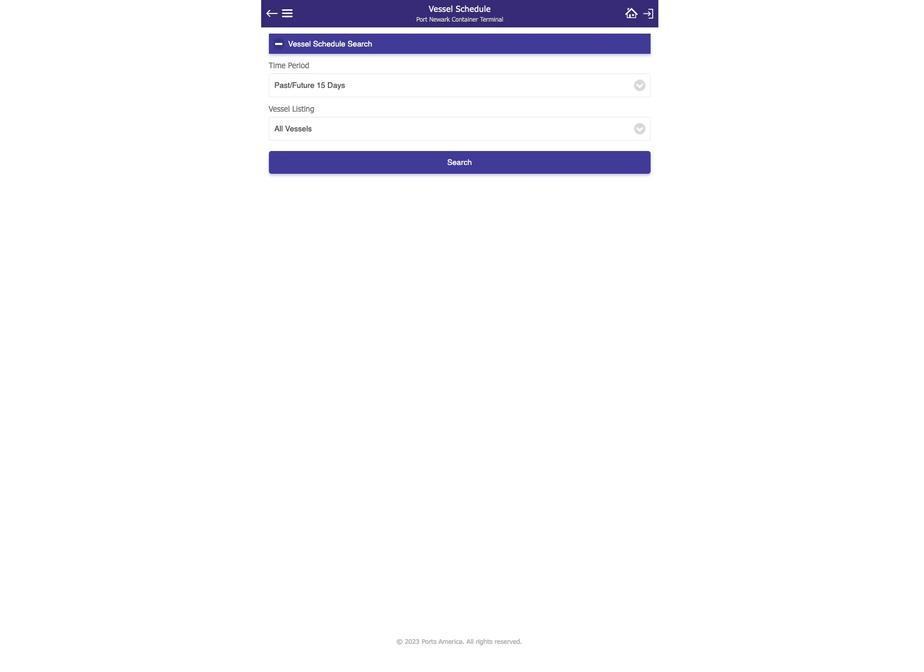 Task type: vqa. For each thing, say whether or not it's contained in the screenshot.
leftmost all
yes



Task type: locate. For each thing, give the bounding box(es) containing it.
all left 'vessels'
[[274, 124, 283, 133]]

vessel schedule port newark container terminal
[[416, 4, 503, 23]]

all left rights
[[467, 637, 474, 645]]

schedule inside vessel schedule port newark container terminal
[[456, 4, 490, 13]]

newark
[[429, 16, 450, 23]]

1 vertical spatial schedule
[[313, 39, 345, 48]]

vessel schedule search
[[288, 39, 372, 48]]

schedule left search
[[313, 39, 345, 48]]

0 horizontal spatial all
[[274, 124, 283, 133]]

time period
[[269, 61, 309, 70]]

all inside footer
[[467, 637, 474, 645]]

schedule
[[456, 4, 490, 13], [313, 39, 345, 48]]

1 vertical spatial all
[[467, 637, 474, 645]]

vessel left listing at left
[[269, 104, 290, 113]]

0 vertical spatial vessel
[[429, 4, 453, 13]]

1 horizontal spatial all
[[467, 637, 474, 645]]

vessel inside vessel schedule port newark container terminal
[[429, 4, 453, 13]]

1 horizontal spatial schedule
[[456, 4, 490, 13]]

america.
[[439, 637, 465, 645]]

1 vertical spatial vessel
[[288, 39, 311, 48]]

0 horizontal spatial schedule
[[313, 39, 345, 48]]

vessel inside 'link'
[[288, 39, 311, 48]]

terminal
[[480, 16, 503, 23]]

vessel
[[429, 4, 453, 13], [288, 39, 311, 48], [269, 104, 290, 113]]

all vessels
[[274, 124, 312, 133]]

schedule inside 'link'
[[313, 39, 345, 48]]

all
[[274, 124, 283, 133], [467, 637, 474, 645]]

rights
[[476, 637, 493, 645]]

past/future
[[274, 81, 314, 89]]

None button
[[269, 151, 650, 174]]

vessel schedule search link
[[269, 34, 650, 54]]

15
[[317, 81, 325, 89]]

vessel up newark
[[429, 4, 453, 13]]

schedule up the container
[[456, 4, 490, 13]]

vessel up period
[[288, 39, 311, 48]]

2 vertical spatial vessel
[[269, 104, 290, 113]]

0 vertical spatial schedule
[[456, 4, 490, 13]]



Task type: describe. For each thing, give the bounding box(es) containing it.
vessel for vessel listing
[[269, 104, 290, 113]]

vessels
[[285, 124, 312, 133]]

vessel for vessel schedule port newark container terminal
[[429, 4, 453, 13]]

vessel schedule heading
[[380, 0, 539, 16]]

search
[[348, 39, 372, 48]]

container
[[451, 16, 478, 23]]

vessel for vessel schedule search
[[288, 39, 311, 48]]

past/future 15 days
[[274, 81, 345, 89]]

©
[[397, 637, 403, 645]]

days
[[327, 81, 345, 89]]

vessel schedule banner
[[261, 0, 658, 27]]

0 vertical spatial all
[[274, 124, 283, 133]]

ports
[[422, 637, 437, 645]]

schedule for port
[[456, 4, 490, 13]]

time
[[269, 61, 286, 70]]

vessel listing
[[269, 104, 314, 113]]

port
[[416, 16, 427, 23]]

reserved.
[[495, 637, 522, 645]]

2023
[[405, 637, 420, 645]]

period
[[288, 61, 309, 70]]

© 2023 ports america. all rights reserved. footer
[[258, 635, 662, 648]]

schedule for search
[[313, 39, 345, 48]]

listing
[[292, 104, 314, 113]]

© 2023 ports america. all rights reserved.
[[397, 637, 522, 645]]



